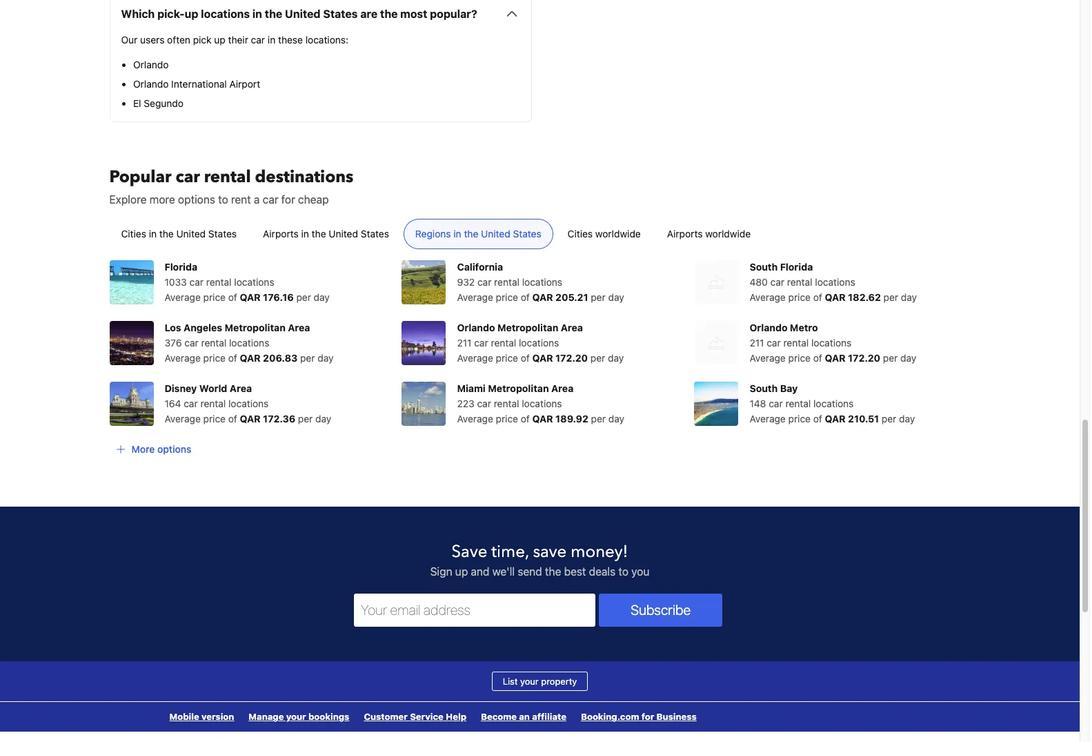 Task type: vqa. For each thing, say whether or not it's contained in the screenshot.


Task type: describe. For each thing, give the bounding box(es) containing it.
time,
[[492, 541, 529, 563]]

united inside dropdown button
[[285, 8, 321, 20]]

price inside orlando metro 211 car rental locations average price of qar 172.20 per day
[[789, 352, 811, 364]]

regions in the united states button
[[404, 219, 553, 249]]

more options button
[[109, 437, 197, 462]]

best
[[564, 565, 586, 578]]

cities worldwide
[[568, 228, 641, 240]]

of inside orlando metro 211 car rental locations average price of qar 172.20 per day
[[814, 352, 823, 364]]

1033
[[165, 276, 187, 288]]

customer service help
[[364, 711, 467, 722]]

options inside "button"
[[157, 443, 191, 455]]

tab list containing cities in the united states
[[98, 219, 982, 250]]

qar 172.20 inside orlando metro 211 car rental locations average price of qar 172.20 per day
[[825, 352, 881, 364]]

regions in the united states
[[415, 228, 542, 240]]

locations inside florida 1033 car rental locations average price of qar 176.16 per day
[[234, 276, 274, 288]]

of inside florida 1033 car rental locations average price of qar 176.16 per day
[[228, 291, 237, 303]]

per inside orlando metro 211 car rental locations average price of qar 172.20 per day
[[883, 352, 898, 364]]

florida inside florida 1033 car rental locations average price of qar 176.16 per day
[[165, 261, 197, 273]]

save
[[533, 541, 567, 563]]

sign
[[430, 565, 453, 578]]

qar 182.62
[[825, 291, 881, 303]]

qar 176.16
[[240, 291, 294, 303]]

disney
[[165, 383, 197, 394]]

subscribe button
[[599, 594, 723, 627]]

worldwide for cities worldwide
[[596, 228, 641, 240]]

car inside florida 1033 car rental locations average price of qar 176.16 per day
[[190, 276, 204, 288]]

area for miami metropolitan area 223 car rental locations average price of qar 189.92 per day
[[552, 383, 574, 394]]

international
[[171, 78, 227, 90]]

our users often pick up their car in these locations:
[[121, 34, 349, 46]]

average inside orlando metro 211 car rental locations average price of qar 172.20 per day
[[750, 352, 786, 364]]

locations inside los angeles metropolitan area 376 car rental locations average price of qar 206.83 per day
[[229, 337, 269, 349]]

rental inside orlando metropolitan area 211 car rental locations average price of qar 172.20 per day
[[491, 337, 516, 349]]

per inside florida 1033 car rental locations average price of qar 176.16 per day
[[296, 291, 311, 303]]

airports worldwide button
[[656, 219, 763, 249]]

booking.com
[[581, 711, 639, 722]]

booking.com for business
[[581, 711, 697, 722]]

miami metropolitan area 223 car rental locations average price of qar 189.92 per day
[[457, 383, 625, 425]]

popular car rental destinations explore more options to rent a car for cheap
[[109, 166, 354, 206]]

in for cities in the united states
[[149, 228, 157, 240]]

states for airports in the united states
[[361, 228, 389, 240]]

los
[[165, 322, 181, 334]]

affiliate
[[532, 711, 567, 722]]

business
[[657, 711, 697, 722]]

locations:
[[306, 34, 349, 46]]

to inside popular car rental destinations explore more options to rent a car for cheap
[[218, 193, 228, 206]]

per inside south florida 480 car rental locations average price of qar 182.62 per day
[[884, 291, 899, 303]]

bookings
[[309, 711, 350, 722]]

popular
[[109, 166, 172, 189]]

manage your bookings
[[249, 711, 350, 722]]

florida inside south florida 480 car rental locations average price of qar 182.62 per day
[[780, 261, 813, 273]]

more
[[131, 443, 155, 455]]

metropolitan inside los angeles metropolitan area 376 car rental locations average price of qar 206.83 per day
[[225, 322, 286, 334]]

customer service help link
[[357, 702, 474, 732]]

price inside south bay 148 car rental locations average price of qar 210.51 per day
[[789, 413, 811, 425]]

worldwide for airports worldwide
[[706, 228, 751, 240]]

which pick-up locations in the united states are the most popular? button
[[121, 6, 520, 22]]

disney world area 164 car rental locations average price of qar 172.36 per day
[[165, 383, 332, 425]]

223
[[457, 398, 475, 410]]

regions
[[415, 228, 451, 240]]

your for property
[[520, 676, 539, 687]]

california 932 car rental locations average price of qar 205.21 per day
[[457, 261, 624, 303]]

most
[[400, 8, 428, 20]]

of inside orlando metropolitan area 211 car rental locations average price of qar 172.20 per day
[[521, 352, 530, 364]]

cheap car rental in orlando metro image
[[695, 321, 739, 365]]

orlando metro 211 car rental locations average price of qar 172.20 per day
[[750, 322, 917, 364]]

customer
[[364, 711, 408, 722]]

save
[[452, 541, 488, 563]]

rental inside south bay 148 car rental locations average price of qar 210.51 per day
[[786, 398, 811, 410]]

united for cities in the united states
[[176, 228, 206, 240]]

qar 210.51
[[825, 413, 879, 425]]

el segundo
[[133, 98, 184, 109]]

locations inside california 932 car rental locations average price of qar 205.21 per day
[[522, 276, 563, 288]]

service
[[410, 711, 444, 722]]

area for orlando metropolitan area 211 car rental locations average price of qar 172.20 per day
[[561, 322, 583, 334]]

of inside california 932 car rental locations average price of qar 205.21 per day
[[521, 291, 530, 303]]

united for airports in the united states
[[329, 228, 358, 240]]

average inside south florida 480 car rental locations average price of qar 182.62 per day
[[750, 291, 786, 303]]

rental inside south florida 480 car rental locations average price of qar 182.62 per day
[[787, 276, 813, 288]]

the up california
[[464, 228, 479, 240]]

day inside south florida 480 car rental locations average price of qar 182.62 per day
[[901, 291, 917, 303]]

average inside orlando metropolitan area 211 car rental locations average price of qar 172.20 per day
[[457, 352, 493, 364]]

your for bookings
[[286, 711, 306, 722]]

more
[[150, 193, 175, 206]]

orlando international airport
[[133, 78, 260, 90]]

of inside south bay 148 car rental locations average price of qar 210.51 per day
[[814, 413, 823, 425]]

car inside miami metropolitan area 223 car rental locations average price of qar 189.92 per day
[[477, 398, 491, 410]]

airports worldwide
[[667, 228, 751, 240]]

subscribe
[[631, 602, 691, 618]]

the down more
[[159, 228, 174, 240]]

average inside california 932 car rental locations average price of qar 205.21 per day
[[457, 291, 493, 303]]

pick
[[193, 34, 212, 46]]

which
[[121, 8, 155, 20]]

locations inside orlando metropolitan area 211 car rental locations average price of qar 172.20 per day
[[519, 337, 559, 349]]

cheap car rental in south bay image
[[695, 382, 739, 426]]

metropolitan for orlando
[[498, 322, 559, 334]]

version
[[202, 711, 234, 722]]

211 inside orlando metro 211 car rental locations average price of qar 172.20 per day
[[750, 337, 764, 349]]

users
[[140, 34, 165, 46]]

rent
[[231, 193, 251, 206]]

metropolitan for miami
[[488, 383, 549, 394]]

explore
[[109, 193, 147, 206]]

cheap car rental in california image
[[402, 260, 446, 305]]

our
[[121, 34, 138, 46]]

rental inside popular car rental destinations explore more options to rent a car for cheap
[[204, 166, 251, 189]]

options inside popular car rental destinations explore more options to rent a car for cheap
[[178, 193, 215, 206]]

cities worldwide button
[[556, 219, 653, 249]]

average inside los angeles metropolitan area 376 car rental locations average price of qar 206.83 per day
[[165, 352, 201, 364]]

in for regions in the united states
[[454, 228, 462, 240]]

qar 189.92
[[533, 413, 589, 425]]

cheap car rental in florida image
[[109, 260, 154, 305]]

to inside save time, save money! sign up and we'll send the best deals to you
[[619, 565, 629, 578]]

car inside orlando metropolitan area 211 car rental locations average price of qar 172.20 per day
[[474, 337, 488, 349]]

car inside orlando metro 211 car rental locations average price of qar 172.20 per day
[[767, 337, 781, 349]]

day inside south bay 148 car rental locations average price of qar 210.51 per day
[[899, 413, 915, 425]]

day inside orlando metro 211 car rental locations average price of qar 172.20 per day
[[901, 352, 917, 364]]

orlando for orlando international airport
[[133, 78, 169, 90]]

for inside booking.com for business link
[[642, 711, 655, 722]]

locations inside dropdown button
[[201, 8, 250, 20]]

cities in the united states
[[121, 228, 237, 240]]

destinations
[[255, 166, 354, 189]]

day inside los angeles metropolitan area 376 car rental locations average price of qar 206.83 per day
[[318, 352, 334, 364]]

mobile version link
[[163, 702, 241, 732]]

save time, save money! footer
[[0, 506, 1080, 742]]

more options
[[131, 443, 191, 455]]

up inside save time, save money! sign up and we'll send the best deals to you
[[455, 565, 468, 578]]

locations inside disney world area 164 car rental locations average price of qar 172.36 per day
[[228, 398, 269, 410]]

per inside los angeles metropolitan area 376 car rental locations average price of qar 206.83 per day
[[300, 352, 315, 364]]

211 inside orlando metropolitan area 211 car rental locations average price of qar 172.20 per day
[[457, 337, 472, 349]]

average inside south bay 148 car rental locations average price of qar 210.51 per day
[[750, 413, 786, 425]]

locations inside south florida 480 car rental locations average price of qar 182.62 per day
[[815, 276, 856, 288]]

are
[[361, 8, 378, 20]]

airports in the united states button
[[251, 219, 401, 249]]

angeles
[[184, 322, 222, 334]]

airport
[[230, 78, 260, 90]]

list your property link
[[492, 672, 588, 691]]

mobile
[[169, 711, 199, 722]]



Task type: locate. For each thing, give the bounding box(es) containing it.
area inside orlando metropolitan area 211 car rental locations average price of qar 172.20 per day
[[561, 322, 583, 334]]

qar 172.20 up south bay 148 car rental locations average price of qar 210.51 per day
[[825, 352, 881, 364]]

money!
[[571, 541, 628, 563]]

united for regions in the united states
[[481, 228, 511, 240]]

0 horizontal spatial qar 172.20
[[533, 352, 588, 364]]

average down 223
[[457, 413, 493, 425]]

your inside navigation
[[286, 711, 306, 722]]

mobile version
[[169, 711, 234, 722]]

cheap car rental in orlando metropolitan area image
[[402, 321, 446, 365]]

day inside california 932 car rental locations average price of qar 205.21 per day
[[608, 291, 624, 303]]

211 right the cheap car rental in orlando metropolitan area "image"
[[457, 337, 472, 349]]

0 vertical spatial to
[[218, 193, 228, 206]]

locations up "qar 210.51"
[[814, 398, 854, 410]]

average down 480
[[750, 291, 786, 303]]

booking.com for business link
[[574, 702, 704, 732]]

1 vertical spatial up
[[214, 34, 226, 46]]

2 qar 172.20 from the left
[[825, 352, 881, 364]]

of left qar 176.16
[[228, 291, 237, 303]]

south for 148
[[750, 383, 778, 394]]

tab list
[[98, 219, 982, 250]]

cities for cities in the united states
[[121, 228, 146, 240]]

of left qar 206.83
[[228, 352, 237, 364]]

united
[[285, 8, 321, 20], [176, 228, 206, 240], [329, 228, 358, 240], [481, 228, 511, 240]]

0 horizontal spatial airports
[[263, 228, 299, 240]]

1 horizontal spatial airports
[[667, 228, 703, 240]]

1 south from the top
[[750, 261, 778, 273]]

in
[[253, 8, 262, 20], [268, 34, 276, 46], [149, 228, 157, 240], [301, 228, 309, 240], [454, 228, 462, 240]]

car up bay
[[767, 337, 781, 349]]

states down rent
[[208, 228, 237, 240]]

orlando down users
[[133, 59, 169, 71]]

for
[[281, 193, 295, 206], [642, 711, 655, 722]]

orlando up 'el segundo'
[[133, 78, 169, 90]]

locations up qar 206.83
[[229, 337, 269, 349]]

up
[[185, 8, 198, 20], [214, 34, 226, 46], [455, 565, 468, 578]]

1 horizontal spatial qar 172.20
[[825, 352, 881, 364]]

south
[[750, 261, 778, 273], [750, 383, 778, 394]]

in inside dropdown button
[[253, 8, 262, 20]]

states for cities in the united states
[[208, 228, 237, 240]]

0 horizontal spatial worldwide
[[596, 228, 641, 240]]

worldwide inside button
[[596, 228, 641, 240]]

price inside disney world area 164 car rental locations average price of qar 172.36 per day
[[203, 413, 226, 425]]

average
[[165, 291, 201, 303], [457, 291, 493, 303], [750, 291, 786, 303], [165, 352, 201, 364], [457, 352, 493, 364], [750, 352, 786, 364], [165, 413, 201, 425], [457, 413, 493, 425], [750, 413, 786, 425]]

1 florida from the left
[[165, 261, 197, 273]]

in up our users often pick up their car in these locations:
[[253, 8, 262, 20]]

deals
[[589, 565, 616, 578]]

locations up qar 205.21
[[522, 276, 563, 288]]

1 horizontal spatial for
[[642, 711, 655, 722]]

of up miami metropolitan area 223 car rental locations average price of qar 189.92 per day
[[521, 352, 530, 364]]

cities up california 932 car rental locations average price of qar 205.21 per day
[[568, 228, 593, 240]]

the down save
[[545, 565, 561, 578]]

metropolitan down qar 176.16
[[225, 322, 286, 334]]

and
[[471, 565, 490, 578]]

932
[[457, 276, 475, 288]]

south bay 148 car rental locations average price of qar 210.51 per day
[[750, 383, 915, 425]]

day
[[314, 291, 330, 303], [608, 291, 624, 303], [901, 291, 917, 303], [318, 352, 334, 364], [608, 352, 624, 364], [901, 352, 917, 364], [316, 413, 332, 425], [609, 413, 625, 425], [899, 413, 915, 425]]

car down california
[[478, 276, 492, 288]]

0 horizontal spatial florida
[[165, 261, 197, 273]]

for left cheap in the top of the page
[[281, 193, 295, 206]]

manage your bookings link
[[242, 702, 356, 732]]

which pick-up locations in the united states are the most popular?
[[121, 8, 477, 20]]

up inside dropdown button
[[185, 8, 198, 20]]

1 horizontal spatial your
[[520, 676, 539, 687]]

price inside orlando metropolitan area 211 car rental locations average price of qar 172.20 per day
[[496, 352, 518, 364]]

average down 376
[[165, 352, 201, 364]]

rental inside california 932 car rental locations average price of qar 205.21 per day
[[494, 276, 520, 288]]

south up 480
[[750, 261, 778, 273]]

of inside disney world area 164 car rental locations average price of qar 172.36 per day
[[228, 413, 237, 425]]

0 horizontal spatial up
[[185, 8, 198, 20]]

become an affiliate
[[481, 711, 567, 722]]

area
[[288, 322, 310, 334], [561, 322, 583, 334], [230, 383, 252, 394], [552, 383, 574, 394]]

rental
[[204, 166, 251, 189], [206, 276, 232, 288], [494, 276, 520, 288], [787, 276, 813, 288], [201, 337, 227, 349], [491, 337, 516, 349], [784, 337, 809, 349], [200, 398, 226, 410], [494, 398, 519, 410], [786, 398, 811, 410]]

car inside south bay 148 car rental locations average price of qar 210.51 per day
[[769, 398, 783, 410]]

per inside orlando metropolitan area 211 car rental locations average price of qar 172.20 per day
[[591, 352, 606, 364]]

states left regions
[[361, 228, 389, 240]]

price up miami metropolitan area 223 car rental locations average price of qar 189.92 per day
[[496, 352, 518, 364]]

car right 164
[[184, 398, 198, 410]]

popular?
[[430, 8, 477, 20]]

south inside south florida 480 car rental locations average price of qar 182.62 per day
[[750, 261, 778, 273]]

states inside dropdown button
[[323, 8, 358, 20]]

average inside florida 1033 car rental locations average price of qar 176.16 per day
[[165, 291, 201, 303]]

price up angeles
[[203, 291, 226, 303]]

car right popular
[[176, 166, 200, 189]]

area down qar 205.21
[[561, 322, 583, 334]]

for inside popular car rental destinations explore more options to rent a car for cheap
[[281, 193, 295, 206]]

south for 480
[[750, 261, 778, 273]]

airports for airports worldwide
[[667, 228, 703, 240]]

locations inside south bay 148 car rental locations average price of qar 210.51 per day
[[814, 398, 854, 410]]

california
[[457, 261, 503, 273]]

options
[[178, 193, 215, 206], [157, 443, 191, 455]]

their
[[228, 34, 248, 46]]

states up california 932 car rental locations average price of qar 205.21 per day
[[513, 228, 542, 240]]

average inside disney world area 164 car rental locations average price of qar 172.36 per day
[[165, 413, 201, 425]]

car inside los angeles metropolitan area 376 car rental locations average price of qar 206.83 per day
[[184, 337, 199, 349]]

metropolitan down qar 205.21
[[498, 322, 559, 334]]

orlando for orlando metropolitan area 211 car rental locations average price of qar 172.20 per day
[[457, 322, 495, 334]]

car right 376
[[184, 337, 199, 349]]

average up bay
[[750, 352, 786, 364]]

price inside florida 1033 car rental locations average price of qar 176.16 per day
[[203, 291, 226, 303]]

car inside california 932 car rental locations average price of qar 205.21 per day
[[478, 276, 492, 288]]

to
[[218, 193, 228, 206], [619, 565, 629, 578]]

the inside save time, save money! sign up and we'll send the best deals to you
[[545, 565, 561, 578]]

day inside orlando metropolitan area 211 car rental locations average price of qar 172.20 per day
[[608, 352, 624, 364]]

locations down qar 205.21
[[519, 337, 559, 349]]

up left and
[[455, 565, 468, 578]]

orlando down 932
[[457, 322, 495, 334]]

segundo
[[144, 98, 184, 109]]

average down 164
[[165, 413, 201, 425]]

qar 206.83
[[240, 352, 298, 364]]

navigation
[[163, 702, 705, 732], [168, 732, 912, 742]]

rental inside los angeles metropolitan area 376 car rental locations average price of qar 206.83 per day
[[201, 337, 227, 349]]

price down california
[[496, 291, 518, 303]]

0 horizontal spatial your
[[286, 711, 306, 722]]

1 211 from the left
[[457, 337, 472, 349]]

of left qar 172.36
[[228, 413, 237, 425]]

1 worldwide from the left
[[596, 228, 641, 240]]

cities in the united states button
[[109, 219, 249, 249]]

480
[[750, 276, 768, 288]]

price down bay
[[789, 413, 811, 425]]

rental inside florida 1033 car rental locations average price of qar 176.16 per day
[[206, 276, 232, 288]]

united up the 1033
[[176, 228, 206, 240]]

of down 'metro'
[[814, 352, 823, 364]]

locations inside orlando metro 211 car rental locations average price of qar 172.20 per day
[[812, 337, 852, 349]]

price up world in the left of the page
[[203, 352, 226, 364]]

0 vertical spatial your
[[520, 676, 539, 687]]

car inside disney world area 164 car rental locations average price of qar 172.36 per day
[[184, 398, 198, 410]]

save time, save money! sign up and we'll send the best deals to you
[[430, 541, 650, 578]]

1 vertical spatial options
[[157, 443, 191, 455]]

1 horizontal spatial to
[[619, 565, 629, 578]]

0 vertical spatial for
[[281, 193, 295, 206]]

per inside disney world area 164 car rental locations average price of qar 172.36 per day
[[298, 413, 313, 425]]

Your email address email field
[[354, 594, 596, 627]]

cheap car rental in south florida image
[[695, 260, 739, 305]]

qar 172.36
[[240, 413, 296, 425]]

orlando for orlando metro 211 car rental locations average price of qar 172.20 per day
[[750, 322, 788, 334]]

of up 'metro'
[[814, 291, 823, 303]]

0 vertical spatial up
[[185, 8, 198, 20]]

locations up qar 172.36
[[228, 398, 269, 410]]

1 horizontal spatial worldwide
[[706, 228, 751, 240]]

list your property
[[503, 676, 577, 687]]

cheap car rental in disney world area image
[[109, 382, 154, 426]]

area inside los angeles metropolitan area 376 car rental locations average price of qar 206.83 per day
[[288, 322, 310, 334]]

florida 1033 car rental locations average price of qar 176.16 per day
[[165, 261, 330, 303]]

1 qar 172.20 from the left
[[533, 352, 588, 364]]

cities down "explore"
[[121, 228, 146, 240]]

your right "manage"
[[286, 711, 306, 722]]

car up miami
[[474, 337, 488, 349]]

average down 932
[[457, 291, 493, 303]]

rental inside disney world area 164 car rental locations average price of qar 172.36 per day
[[200, 398, 226, 410]]

metropolitan inside orlando metropolitan area 211 car rental locations average price of qar 172.20 per day
[[498, 322, 559, 334]]

bay
[[780, 383, 798, 394]]

car right '148'
[[769, 398, 783, 410]]

often
[[167, 34, 190, 46]]

2 211 from the left
[[750, 337, 764, 349]]

navigation containing mobile version
[[163, 702, 705, 732]]

orlando inside orlando metropolitan area 211 car rental locations average price of qar 172.20 per day
[[457, 322, 495, 334]]

average down the 1033
[[165, 291, 201, 303]]

0 horizontal spatial 211
[[457, 337, 472, 349]]

send
[[518, 565, 542, 578]]

cities inside cities worldwide button
[[568, 228, 593, 240]]

of left qar 205.21
[[521, 291, 530, 303]]

day inside florida 1033 car rental locations average price of qar 176.16 per day
[[314, 291, 330, 303]]

car inside south florida 480 car rental locations average price of qar 182.62 per day
[[771, 276, 785, 288]]

united up california
[[481, 228, 511, 240]]

1 horizontal spatial florida
[[780, 261, 813, 273]]

0 horizontal spatial for
[[281, 193, 295, 206]]

the down cheap in the top of the page
[[312, 228, 326, 240]]

price inside los angeles metropolitan area 376 car rental locations average price of qar 206.83 per day
[[203, 352, 226, 364]]

per inside california 932 car rental locations average price of qar 205.21 per day
[[591, 291, 606, 303]]

0 vertical spatial south
[[750, 261, 778, 273]]

area for disney world area 164 car rental locations average price of qar 172.36 per day
[[230, 383, 252, 394]]

up right pick
[[214, 34, 226, 46]]

2 south from the top
[[750, 383, 778, 394]]

locations inside miami metropolitan area 223 car rental locations average price of qar 189.92 per day
[[522, 398, 562, 410]]

2 horizontal spatial up
[[455, 565, 468, 578]]

1 horizontal spatial 211
[[750, 337, 764, 349]]

pick-
[[157, 8, 185, 20]]

qar 172.20 up miami metropolitan area 223 car rental locations average price of qar 189.92 per day
[[533, 352, 588, 364]]

united up these
[[285, 8, 321, 20]]

price inside south florida 480 car rental locations average price of qar 182.62 per day
[[789, 291, 811, 303]]

rental inside orlando metro 211 car rental locations average price of qar 172.20 per day
[[784, 337, 809, 349]]

el
[[133, 98, 141, 109]]

2 worldwide from the left
[[706, 228, 751, 240]]

your right list
[[520, 676, 539, 687]]

to left rent
[[218, 193, 228, 206]]

miami
[[457, 383, 486, 394]]

price down 'metro'
[[789, 352, 811, 364]]

car right 480
[[771, 276, 785, 288]]

of
[[228, 291, 237, 303], [521, 291, 530, 303], [814, 291, 823, 303], [228, 352, 237, 364], [521, 352, 530, 364], [814, 352, 823, 364], [228, 413, 237, 425], [521, 413, 530, 425], [814, 413, 823, 425]]

south florida 480 car rental locations average price of qar 182.62 per day
[[750, 261, 917, 303]]

area inside disney world area 164 car rental locations average price of qar 172.36 per day
[[230, 383, 252, 394]]

airports for airports in the united states
[[263, 228, 299, 240]]

car
[[251, 34, 265, 46], [176, 166, 200, 189], [263, 193, 279, 206], [190, 276, 204, 288], [478, 276, 492, 288], [771, 276, 785, 288], [184, 337, 199, 349], [474, 337, 488, 349], [767, 337, 781, 349], [184, 398, 198, 410], [477, 398, 491, 410], [769, 398, 783, 410]]

1 cities from the left
[[121, 228, 146, 240]]

price left qar 189.92 at the bottom of the page
[[496, 413, 518, 425]]

day inside disney world area 164 car rental locations average price of qar 172.36 per day
[[316, 413, 332, 425]]

the right are
[[380, 8, 398, 20]]

car right their
[[251, 34, 265, 46]]

of inside miami metropolitan area 223 car rental locations average price of qar 189.92 per day
[[521, 413, 530, 425]]

area up qar 206.83
[[288, 322, 310, 334]]

price inside miami metropolitan area 223 car rental locations average price of qar 189.92 per day
[[496, 413, 518, 425]]

orlando inside orlando metro 211 car rental locations average price of qar 172.20 per day
[[750, 322, 788, 334]]

in left these
[[268, 34, 276, 46]]

south inside south bay 148 car rental locations average price of qar 210.51 per day
[[750, 383, 778, 394]]

up up pick
[[185, 8, 198, 20]]

2 airports from the left
[[667, 228, 703, 240]]

in down cheap in the top of the page
[[301, 228, 309, 240]]

in for airports in the united states
[[301, 228, 309, 240]]

in down more
[[149, 228, 157, 240]]

qar 205.21
[[533, 291, 588, 303]]

per inside south bay 148 car rental locations average price of qar 210.51 per day
[[882, 413, 897, 425]]

car right a
[[263, 193, 279, 206]]

price inside california 932 car rental locations average price of qar 205.21 per day
[[496, 291, 518, 303]]

worldwide
[[596, 228, 641, 240], [706, 228, 751, 240]]

per inside miami metropolitan area 223 car rental locations average price of qar 189.92 per day
[[591, 413, 606, 425]]

locations up qar 189.92 at the bottom of the page
[[522, 398, 562, 410]]

1 vertical spatial south
[[750, 383, 778, 394]]

of inside south florida 480 car rental locations average price of qar 182.62 per day
[[814, 291, 823, 303]]

orlando for orlando
[[133, 59, 169, 71]]

locations
[[201, 8, 250, 20], [234, 276, 274, 288], [522, 276, 563, 288], [815, 276, 856, 288], [229, 337, 269, 349], [519, 337, 559, 349], [812, 337, 852, 349], [228, 398, 269, 410], [522, 398, 562, 410], [814, 398, 854, 410]]

qar 172.20
[[533, 352, 588, 364], [825, 352, 881, 364]]

these
[[278, 34, 303, 46]]

in right regions
[[454, 228, 462, 240]]

rental inside miami metropolitan area 223 car rental locations average price of qar 189.92 per day
[[494, 398, 519, 410]]

cities inside cities in the united states button
[[121, 228, 146, 240]]

to left you
[[619, 565, 629, 578]]

1 horizontal spatial up
[[214, 34, 226, 46]]

cheap car rental in los angeles metropolitan area image
[[109, 321, 154, 365]]

an
[[519, 711, 530, 722]]

united down cheap in the top of the page
[[329, 228, 358, 240]]

164
[[165, 398, 181, 410]]

help
[[446, 711, 467, 722]]

0 vertical spatial options
[[178, 193, 215, 206]]

cheap
[[298, 193, 329, 206]]

cheap car rental in miami metropolitan area image
[[402, 382, 446, 426]]

states left are
[[323, 8, 358, 20]]

1 horizontal spatial cities
[[568, 228, 593, 240]]

manage
[[249, 711, 284, 722]]

we'll
[[493, 565, 515, 578]]

1 vertical spatial to
[[619, 565, 629, 578]]

become an affiliate link
[[474, 702, 574, 732]]

locations up qar 182.62
[[815, 276, 856, 288]]

states for regions in the united states
[[513, 228, 542, 240]]

0 horizontal spatial cities
[[121, 228, 146, 240]]

cities
[[121, 228, 146, 240], [568, 228, 593, 240]]

2 cities from the left
[[568, 228, 593, 240]]

become
[[481, 711, 517, 722]]

area inside miami metropolitan area 223 car rental locations average price of qar 189.92 per day
[[552, 383, 574, 394]]

airports up cheap car rental in south florida image
[[667, 228, 703, 240]]

orlando
[[133, 59, 169, 71], [133, 78, 169, 90], [457, 322, 495, 334], [750, 322, 788, 334]]

1 airports from the left
[[263, 228, 299, 240]]

metro
[[790, 322, 818, 334]]

airports in the united states
[[263, 228, 389, 240]]

average down '148'
[[750, 413, 786, 425]]

of inside los angeles metropolitan area 376 car rental locations average price of qar 206.83 per day
[[228, 352, 237, 364]]

orlando metropolitan area 211 car rental locations average price of qar 172.20 per day
[[457, 322, 624, 364]]

price down world in the left of the page
[[203, 413, 226, 425]]

of left "qar 210.51"
[[814, 413, 823, 425]]

florida up 'metro'
[[780, 261, 813, 273]]

locations up our users often pick up their car in these locations:
[[201, 8, 250, 20]]

area right world in the left of the page
[[230, 383, 252, 394]]

cities for cities worldwide
[[568, 228, 593, 240]]

locations up qar 176.16
[[234, 276, 274, 288]]

2 vertical spatial up
[[455, 565, 468, 578]]

of left qar 189.92 at the bottom of the page
[[521, 413, 530, 425]]

0 horizontal spatial to
[[218, 193, 228, 206]]

your
[[520, 676, 539, 687], [286, 711, 306, 722]]

florida up the 1033
[[165, 261, 197, 273]]

car right the 1033
[[190, 276, 204, 288]]

florida
[[165, 261, 197, 273], [780, 261, 813, 273]]

los angeles metropolitan area 376 car rental locations average price of qar 206.83 per day
[[165, 322, 334, 364]]

price up 'metro'
[[789, 291, 811, 303]]

locations down 'metro'
[[812, 337, 852, 349]]

for left business
[[642, 711, 655, 722]]

1 vertical spatial your
[[286, 711, 306, 722]]

south up '148'
[[750, 383, 778, 394]]

area up qar 189.92 at the bottom of the page
[[552, 383, 574, 394]]

1 vertical spatial for
[[642, 711, 655, 722]]

car right 223
[[477, 398, 491, 410]]

metropolitan
[[225, 322, 286, 334], [498, 322, 559, 334], [488, 383, 549, 394]]

211 right cheap car rental in orlando metro image
[[750, 337, 764, 349]]

average inside miami metropolitan area 223 car rental locations average price of qar 189.92 per day
[[457, 413, 493, 425]]

world
[[199, 383, 227, 394]]

orlando left 'metro'
[[750, 322, 788, 334]]

average up miami
[[457, 352, 493, 364]]

the up these
[[265, 8, 282, 20]]

airports down cheap in the top of the page
[[263, 228, 299, 240]]

metropolitan right miami
[[488, 383, 549, 394]]

day inside miami metropolitan area 223 car rental locations average price of qar 189.92 per day
[[609, 413, 625, 425]]

qar 172.20 inside orlando metropolitan area 211 car rental locations average price of qar 172.20 per day
[[533, 352, 588, 364]]

2 florida from the left
[[780, 261, 813, 273]]

property
[[541, 676, 577, 687]]



